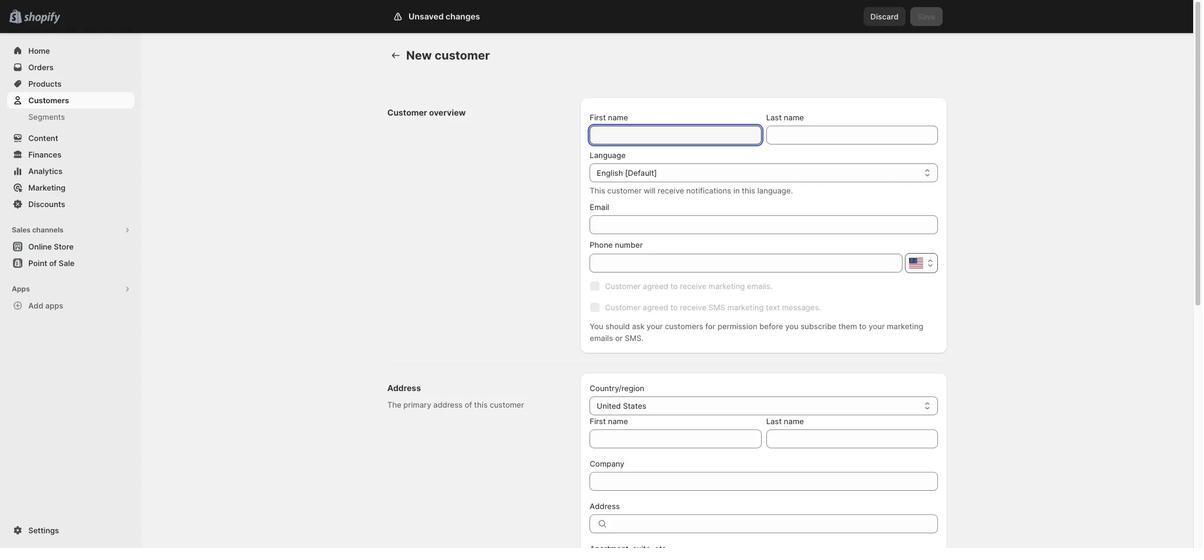 Task type: describe. For each thing, give the bounding box(es) containing it.
marketing link
[[7, 179, 135, 196]]

notifications
[[687, 186, 732, 195]]

apps
[[12, 284, 30, 293]]

emails
[[590, 333, 613, 343]]

you should ask your customers for permission before you subscribe them to your marketing emails or sms.
[[590, 322, 924, 343]]

marketing
[[28, 183, 66, 192]]

2 vertical spatial customer
[[490, 400, 524, 409]]

last name for company
[[767, 416, 804, 426]]

settings
[[28, 526, 59, 535]]

discounts
[[28, 199, 65, 209]]

home link
[[7, 42, 135, 59]]

subscribe
[[801, 322, 837, 331]]

add apps
[[28, 301, 63, 310]]

before
[[760, 322, 784, 331]]

discard button
[[864, 7, 906, 26]]

sale
[[59, 258, 75, 268]]

apps
[[45, 301, 63, 310]]

changes
[[446, 11, 480, 21]]

new
[[406, 48, 432, 63]]

first for language
[[590, 113, 606, 122]]

point of sale button
[[0, 255, 142, 271]]

products link
[[7, 76, 135, 92]]

content
[[28, 133, 58, 143]]

company
[[590, 459, 625, 468]]

first name for language
[[590, 113, 628, 122]]

customers
[[28, 96, 69, 105]]

first name for company
[[590, 416, 628, 426]]

online store link
[[7, 238, 135, 255]]

products
[[28, 79, 62, 88]]

search
[[475, 12, 500, 21]]

united states
[[597, 401, 647, 411]]

the
[[388, 400, 402, 409]]

united
[[597, 401, 621, 411]]

states
[[623, 401, 647, 411]]

the primary address of this customer
[[388, 400, 524, 409]]

online store
[[28, 242, 74, 251]]

1 horizontal spatial of
[[465, 400, 472, 409]]

0 horizontal spatial this
[[475, 400, 488, 409]]

apps button
[[7, 281, 135, 297]]

overview
[[429, 107, 466, 117]]

last for company
[[767, 416, 782, 426]]

1 vertical spatial address
[[590, 501, 620, 511]]

[default]
[[625, 168, 657, 178]]

of inside button
[[49, 258, 57, 268]]

unsaved changes
[[409, 11, 480, 21]]

analytics link
[[7, 163, 135, 179]]

customers
[[665, 322, 704, 331]]

sales channels button
[[7, 222, 135, 238]]

ask
[[632, 322, 645, 331]]

new customer
[[406, 48, 490, 63]]

language.
[[758, 186, 793, 195]]

first name text field for company
[[590, 429, 762, 448]]

phone number
[[590, 240, 643, 250]]

first for company
[[590, 416, 606, 426]]

segments link
[[7, 109, 135, 125]]

online store button
[[0, 238, 142, 255]]

or
[[616, 333, 623, 343]]

Address text field
[[614, 514, 939, 533]]

number
[[615, 240, 643, 250]]

country/region
[[590, 383, 645, 393]]

customers link
[[7, 92, 135, 109]]

search button
[[455, 7, 739, 26]]

point of sale link
[[7, 255, 135, 271]]

should
[[606, 322, 630, 331]]

segments
[[28, 112, 65, 122]]

save
[[918, 12, 936, 21]]

home
[[28, 46, 50, 55]]

customer for new
[[435, 48, 490, 63]]

0 vertical spatial marketing
[[709, 281, 745, 291]]

customer agreed to receive sms marketing text messages.
[[605, 303, 822, 312]]

orders link
[[7, 59, 135, 76]]

Last name text field
[[767, 126, 939, 145]]

messages.
[[783, 303, 822, 312]]

for
[[706, 322, 716, 331]]

you
[[590, 322, 604, 331]]

permission
[[718, 322, 758, 331]]

customer for this
[[608, 186, 642, 195]]



Task type: vqa. For each thing, say whether or not it's contained in the screenshot.
the Orders
yes



Task type: locate. For each thing, give the bounding box(es) containing it.
2 vertical spatial to
[[860, 322, 867, 331]]

this
[[590, 186, 606, 195]]

first name
[[590, 113, 628, 122], [590, 416, 628, 426]]

0 vertical spatial of
[[49, 258, 57, 268]]

orders
[[28, 63, 54, 72]]

marketing up sms
[[709, 281, 745, 291]]

discounts link
[[7, 196, 135, 212]]

0 vertical spatial to
[[671, 281, 678, 291]]

0 vertical spatial customer
[[388, 107, 427, 117]]

this customer will receive notifications in this language.
[[590, 186, 793, 195]]

first name up language
[[590, 113, 628, 122]]

1 your from the left
[[647, 322, 663, 331]]

point
[[28, 258, 47, 268]]

of
[[49, 258, 57, 268], [465, 400, 472, 409]]

agreed for customer agreed to receive sms marketing text messages.
[[643, 303, 669, 312]]

2 first name from the top
[[590, 416, 628, 426]]

your
[[647, 322, 663, 331], [869, 322, 885, 331]]

2 vertical spatial customer
[[605, 303, 641, 312]]

discard
[[871, 12, 899, 21]]

first up language
[[590, 113, 606, 122]]

agreed for customer agreed to receive marketing emails.
[[643, 281, 669, 291]]

will
[[644, 186, 656, 195]]

to
[[671, 281, 678, 291], [671, 303, 678, 312], [860, 322, 867, 331]]

of left sale
[[49, 258, 57, 268]]

last name
[[767, 113, 804, 122], [767, 416, 804, 426]]

2 agreed from the top
[[643, 303, 669, 312]]

customer right address
[[490, 400, 524, 409]]

customer overview
[[388, 107, 466, 117]]

primary
[[404, 400, 432, 409]]

0 horizontal spatial of
[[49, 258, 57, 268]]

first name text field down states
[[590, 429, 762, 448]]

english [default]
[[597, 168, 657, 178]]

Last name text field
[[767, 429, 939, 448]]

0 horizontal spatial address
[[388, 383, 421, 393]]

1 horizontal spatial your
[[869, 322, 885, 331]]

marketing up permission
[[728, 303, 764, 312]]

1 agreed from the top
[[643, 281, 669, 291]]

shopify image
[[24, 12, 60, 24]]

1 vertical spatial customer
[[608, 186, 642, 195]]

save button
[[911, 7, 943, 26]]

0 vertical spatial first
[[590, 113, 606, 122]]

english
[[597, 168, 623, 178]]

1 vertical spatial this
[[475, 400, 488, 409]]

Phone number text field
[[590, 254, 903, 273]]

1 vertical spatial agreed
[[643, 303, 669, 312]]

1 last from the top
[[767, 113, 782, 122]]

channels
[[32, 225, 64, 234]]

customer down changes in the top left of the page
[[435, 48, 490, 63]]

0 vertical spatial first name text field
[[590, 126, 762, 145]]

finances link
[[7, 146, 135, 163]]

1 first name from the top
[[590, 113, 628, 122]]

first down united
[[590, 416, 606, 426]]

store
[[54, 242, 74, 251]]

to for marketing
[[671, 281, 678, 291]]

agreed
[[643, 281, 669, 291], [643, 303, 669, 312]]

settings link
[[7, 522, 135, 539]]

customer for customer overview
[[388, 107, 427, 117]]

address down company
[[590, 501, 620, 511]]

text
[[766, 303, 780, 312]]

2 first from the top
[[590, 416, 606, 426]]

1 vertical spatial first name text field
[[590, 429, 762, 448]]

receive up the customer agreed to receive sms marketing text messages.
[[680, 281, 707, 291]]

1 vertical spatial to
[[671, 303, 678, 312]]

content link
[[7, 130, 135, 146]]

this right address
[[475, 400, 488, 409]]

1 vertical spatial marketing
[[728, 303, 764, 312]]

last
[[767, 113, 782, 122], [767, 416, 782, 426]]

phone
[[590, 240, 613, 250]]

marketing inside the you should ask your customers for permission before you subscribe them to your marketing emails or sms.
[[887, 322, 924, 331]]

first name down united
[[590, 416, 628, 426]]

1 vertical spatial customer
[[605, 281, 641, 291]]

0 vertical spatial receive
[[658, 186, 685, 195]]

marketing
[[709, 281, 745, 291], [728, 303, 764, 312], [887, 322, 924, 331]]

unsaved
[[409, 11, 444, 21]]

marketing right them
[[887, 322, 924, 331]]

united states (+1) image
[[910, 258, 924, 268]]

them
[[839, 322, 858, 331]]

receive for notifications
[[658, 186, 685, 195]]

1 vertical spatial of
[[465, 400, 472, 409]]

finances
[[28, 150, 61, 159]]

receive for sms
[[680, 303, 707, 312]]

in
[[734, 186, 740, 195]]

0 vertical spatial last name
[[767, 113, 804, 122]]

sms
[[709, 303, 726, 312]]

last for language
[[767, 113, 782, 122]]

0 vertical spatial last
[[767, 113, 782, 122]]

First name text field
[[590, 126, 762, 145], [590, 429, 762, 448]]

2 vertical spatial marketing
[[887, 322, 924, 331]]

0 vertical spatial address
[[388, 383, 421, 393]]

emails.
[[747, 281, 773, 291]]

to for sms
[[671, 303, 678, 312]]

address up the
[[388, 383, 421, 393]]

customer
[[388, 107, 427, 117], [605, 281, 641, 291], [605, 303, 641, 312]]

Company text field
[[590, 472, 939, 491]]

1 first from the top
[[590, 113, 606, 122]]

receive up customers
[[680, 303, 707, 312]]

2 your from the left
[[869, 322, 885, 331]]

0 horizontal spatial your
[[647, 322, 663, 331]]

your right them
[[869, 322, 885, 331]]

1 last name from the top
[[767, 113, 804, 122]]

point of sale
[[28, 258, 75, 268]]

to inside the you should ask your customers for permission before you subscribe them to your marketing emails or sms.
[[860, 322, 867, 331]]

address
[[434, 400, 463, 409]]

2 vertical spatial receive
[[680, 303, 707, 312]]

0 vertical spatial customer
[[435, 48, 490, 63]]

0 vertical spatial first name
[[590, 113, 628, 122]]

2 last from the top
[[767, 416, 782, 426]]

Email email field
[[590, 215, 939, 234]]

1 vertical spatial receive
[[680, 281, 707, 291]]

this
[[742, 186, 756, 195], [475, 400, 488, 409]]

language
[[590, 150, 626, 160]]

1 vertical spatial first
[[590, 416, 606, 426]]

first name text field for language
[[590, 126, 762, 145]]

add
[[28, 301, 43, 310]]

of right address
[[465, 400, 472, 409]]

2 last name from the top
[[767, 416, 804, 426]]

1 horizontal spatial this
[[742, 186, 756, 195]]

receive
[[658, 186, 685, 195], [680, 281, 707, 291], [680, 303, 707, 312]]

customer
[[435, 48, 490, 63], [608, 186, 642, 195], [490, 400, 524, 409]]

last name for language
[[767, 113, 804, 122]]

0 vertical spatial agreed
[[643, 281, 669, 291]]

1 vertical spatial last
[[767, 416, 782, 426]]

sales channels
[[12, 225, 64, 234]]

customer for customer agreed to receive marketing emails.
[[605, 281, 641, 291]]

sales
[[12, 225, 31, 234]]

email
[[590, 202, 610, 212]]

analytics
[[28, 166, 63, 176]]

sms.
[[625, 333, 644, 343]]

your right "ask"
[[647, 322, 663, 331]]

name
[[608, 113, 628, 122], [784, 113, 804, 122], [608, 416, 628, 426], [784, 416, 804, 426]]

receive for marketing
[[680, 281, 707, 291]]

you
[[786, 322, 799, 331]]

2 first name text field from the top
[[590, 429, 762, 448]]

customer for customer agreed to receive sms marketing text messages.
[[605, 303, 641, 312]]

this right in
[[742, 186, 756, 195]]

receive right will
[[658, 186, 685, 195]]

1 vertical spatial last name
[[767, 416, 804, 426]]

add apps button
[[7, 297, 135, 314]]

0 vertical spatial this
[[742, 186, 756, 195]]

customer down english [default]
[[608, 186, 642, 195]]

1 horizontal spatial address
[[590, 501, 620, 511]]

1 first name text field from the top
[[590, 126, 762, 145]]

first name text field up [default]
[[590, 126, 762, 145]]

1 vertical spatial first name
[[590, 416, 628, 426]]

first
[[590, 113, 606, 122], [590, 416, 606, 426]]

online
[[28, 242, 52, 251]]

customer agreed to receive marketing emails.
[[605, 281, 773, 291]]



